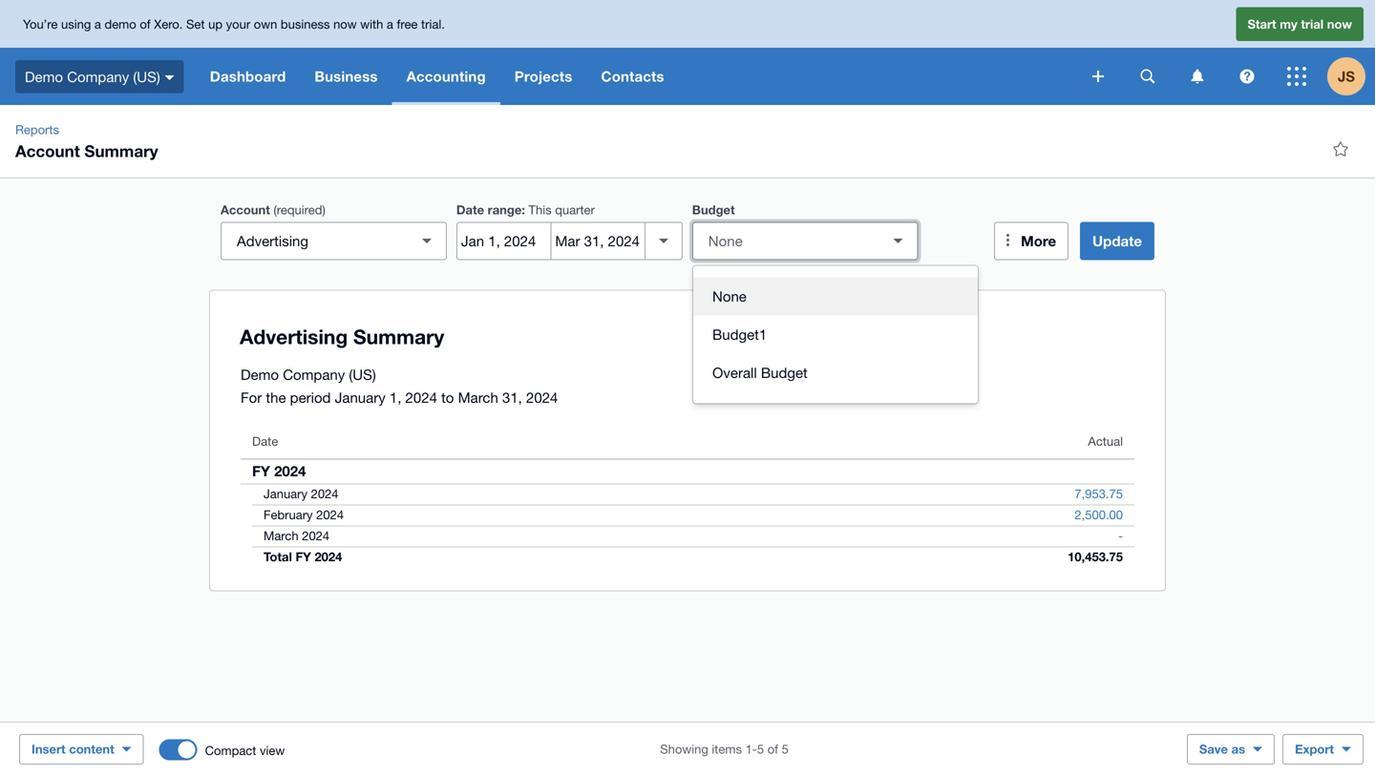 Task type: locate. For each thing, give the bounding box(es) containing it.
0 horizontal spatial a
[[94, 16, 101, 31]]

of left xero.
[[140, 16, 151, 31]]

january up february
[[264, 487, 308, 502]]

free
[[397, 16, 418, 31]]

none field up none button
[[692, 222, 919, 260]]

1 horizontal spatial 5
[[782, 742, 789, 757]]

banner
[[0, 0, 1376, 105]]

demo down you're
[[25, 68, 63, 85]]

0 horizontal spatial demo
[[25, 68, 63, 85]]

0 horizontal spatial 5
[[757, 742, 764, 757]]

5
[[757, 742, 764, 757], [782, 742, 789, 757]]

0 vertical spatial budget
[[692, 203, 735, 217]]

1 horizontal spatial january
[[335, 389, 386, 406]]

none field down )
[[221, 222, 447, 260]]

using
[[61, 16, 91, 31]]

overall budget
[[713, 364, 808, 381]]

up
[[208, 16, 223, 31]]

none field "advertising"
[[221, 222, 447, 260]]

0 horizontal spatial (us)
[[133, 68, 160, 85]]

budget
[[692, 203, 735, 217], [761, 364, 808, 381]]

(us) inside popup button
[[133, 68, 160, 85]]

account
[[15, 141, 80, 161], [221, 203, 270, 217]]

2 a from the left
[[387, 16, 394, 31]]

group containing none
[[694, 266, 978, 404]]

1 vertical spatial date
[[252, 434, 278, 449]]

2 5 from the left
[[782, 742, 789, 757]]

svg image down xero.
[[165, 75, 175, 80]]

5 right 1-
[[782, 742, 789, 757]]

business
[[281, 16, 330, 31]]

demo company (us) button
[[0, 48, 196, 105]]

compact view
[[205, 744, 285, 759]]

7,953.75 link
[[1064, 485, 1135, 504]]

1 horizontal spatial a
[[387, 16, 394, 31]]

this
[[529, 203, 552, 217]]

None text field
[[693, 223, 883, 259]]

budget right overall at top
[[761, 364, 808, 381]]

1 horizontal spatial fy
[[296, 550, 311, 565]]

company down using
[[67, 68, 129, 85]]

own
[[254, 16, 277, 31]]

1 horizontal spatial demo
[[241, 366, 279, 383]]

fy down march 2024
[[296, 550, 311, 565]]

summary
[[84, 141, 158, 161]]

insert content button
[[19, 735, 144, 765]]

of for 5
[[768, 742, 779, 757]]

js
[[1338, 68, 1356, 85]]

1 vertical spatial (us)
[[349, 366, 376, 383]]

january
[[335, 389, 386, 406], [264, 487, 308, 502]]

overall
[[713, 364, 757, 381]]

0 horizontal spatial company
[[67, 68, 129, 85]]

date up fy 2024 at bottom
[[252, 434, 278, 449]]

march inside the demo company (us) for the period january 1, 2024 to march 31, 2024
[[458, 389, 499, 406]]

your
[[226, 16, 250, 31]]

0 vertical spatial demo
[[25, 68, 63, 85]]

0 horizontal spatial january
[[264, 487, 308, 502]]

open image for none text field at the right of page
[[880, 222, 918, 260]]

10,453.75
[[1068, 550, 1124, 565]]

list box
[[694, 266, 978, 404]]

february 2024
[[264, 508, 344, 523]]

march 2024
[[264, 529, 330, 544]]

of
[[140, 16, 151, 31], [768, 742, 779, 757]]

1 vertical spatial march
[[264, 529, 299, 544]]

1 vertical spatial january
[[264, 487, 308, 502]]

company up period
[[283, 366, 345, 383]]

0 vertical spatial of
[[140, 16, 151, 31]]

1 horizontal spatial svg image
[[1241, 69, 1255, 84]]

1 vertical spatial company
[[283, 366, 345, 383]]

None field
[[221, 222, 447, 260], [692, 222, 919, 260]]

march inside the report output element
[[264, 529, 299, 544]]

(us) inside the demo company (us) for the period january 1, 2024 to march 31, 2024
[[349, 366, 376, 383]]

the
[[266, 389, 286, 406]]

open image
[[408, 222, 446, 260], [880, 222, 918, 260]]

js button
[[1328, 48, 1376, 105]]

1 open image from the left
[[408, 222, 446, 260]]

1 horizontal spatial budget
[[761, 364, 808, 381]]

account left (
[[221, 203, 270, 217]]

date range : this quarter
[[457, 203, 595, 217]]

1 horizontal spatial open image
[[880, 222, 918, 260]]

-
[[1119, 529, 1124, 544]]

as
[[1232, 742, 1246, 757]]

january left 1,
[[335, 389, 386, 406]]

company for demo company (us) for the period january 1, 2024 to march 31, 2024
[[283, 366, 345, 383]]

budget up none text field at the right of page
[[692, 203, 735, 217]]

more button
[[995, 222, 1069, 260]]

1 horizontal spatial march
[[458, 389, 499, 406]]

march right to
[[458, 389, 499, 406]]

date for date range : this quarter
[[457, 203, 484, 217]]

0 vertical spatial fy
[[252, 463, 270, 480]]

1-
[[746, 742, 757, 757]]

start my trial now
[[1248, 16, 1353, 31]]

a right using
[[94, 16, 101, 31]]

0 vertical spatial january
[[335, 389, 386, 406]]

march
[[458, 389, 499, 406], [264, 529, 299, 544]]

projects
[[515, 68, 573, 85]]

total fy 2024
[[264, 550, 342, 565]]

budget1 button
[[694, 316, 978, 354]]

required
[[277, 203, 322, 217]]

compact
[[205, 744, 256, 759]]

0 horizontal spatial now
[[334, 16, 357, 31]]

2 open image from the left
[[880, 222, 918, 260]]

to
[[441, 389, 454, 406]]

2024 up january 2024
[[274, 463, 306, 480]]

0 horizontal spatial of
[[140, 16, 151, 31]]

now right trial
[[1328, 16, 1353, 31]]

31,
[[503, 389, 522, 406]]

now left with at top left
[[334, 16, 357, 31]]

open image left select start date field
[[408, 222, 446, 260]]

demo inside the demo company (us) for the period january 1, 2024 to march 31, 2024
[[241, 366, 279, 383]]

1 horizontal spatial (us)
[[349, 366, 376, 383]]

1 vertical spatial demo
[[241, 366, 279, 383]]

0 horizontal spatial date
[[252, 434, 278, 449]]

2,500.00 link
[[1064, 506, 1135, 525]]

demo for demo company (us)
[[25, 68, 63, 85]]

0 horizontal spatial march
[[264, 529, 299, 544]]

1 vertical spatial account
[[221, 203, 270, 217]]

(us) for demo company (us) for the period january 1, 2024 to march 31, 2024
[[349, 366, 376, 383]]

0 horizontal spatial none field
[[221, 222, 447, 260]]

my
[[1280, 16, 1298, 31]]

0 horizontal spatial account
[[15, 141, 80, 161]]

with
[[360, 16, 383, 31]]

add to favourites image
[[1322, 130, 1361, 168]]

0 vertical spatial march
[[458, 389, 499, 406]]

1 none field from the left
[[221, 222, 447, 260]]

svg image down start
[[1241, 69, 1255, 84]]

open image up none button
[[880, 222, 918, 260]]

0 vertical spatial date
[[457, 203, 484, 217]]

demo up for
[[241, 366, 279, 383]]

2024
[[406, 389, 437, 406], [526, 389, 558, 406], [274, 463, 306, 480], [311, 487, 339, 502], [316, 508, 344, 523], [302, 529, 330, 544], [315, 550, 342, 565]]

0 vertical spatial (us)
[[133, 68, 160, 85]]

company
[[67, 68, 129, 85], [283, 366, 345, 383]]

list of convenience dates image
[[645, 222, 683, 260]]

budget inside 'button'
[[761, 364, 808, 381]]

1,
[[390, 389, 402, 406]]

february
[[264, 508, 313, 523]]

1 vertical spatial budget
[[761, 364, 808, 381]]

save as button
[[1187, 735, 1276, 765]]

company inside the demo company (us) for the period january 1, 2024 to march 31, 2024
[[283, 366, 345, 383]]

0 vertical spatial company
[[67, 68, 129, 85]]

1 now from the left
[[334, 16, 357, 31]]

1 horizontal spatial of
[[768, 742, 779, 757]]

a left free
[[387, 16, 394, 31]]

1 horizontal spatial date
[[457, 203, 484, 217]]

demo
[[25, 68, 63, 85], [241, 366, 279, 383]]

1 horizontal spatial none field
[[692, 222, 919, 260]]

save
[[1200, 742, 1229, 757]]

svg image
[[1241, 69, 1255, 84], [165, 75, 175, 80]]

2 none field from the left
[[692, 222, 919, 260]]

1 horizontal spatial company
[[283, 366, 345, 383]]

actual
[[1089, 434, 1124, 449]]

none field none
[[692, 222, 919, 260]]

svg image
[[1288, 67, 1307, 86], [1141, 69, 1156, 84], [1192, 69, 1204, 84], [1093, 71, 1104, 82]]

insert
[[32, 742, 66, 757]]

(us)
[[133, 68, 160, 85], [349, 366, 376, 383]]

of right 1-
[[768, 742, 779, 757]]

Select end date field
[[552, 223, 645, 259]]

group
[[694, 266, 978, 404]]

0 horizontal spatial svg image
[[165, 75, 175, 80]]

march up total on the left bottom of page
[[264, 529, 299, 544]]

fy
[[252, 463, 270, 480], [296, 550, 311, 565]]

1 a from the left
[[94, 16, 101, 31]]

Advertising text field
[[222, 223, 412, 259]]

account down reports 'link' at the left top of page
[[15, 141, 80, 161]]

company inside popup button
[[67, 68, 129, 85]]

fy up january 2024
[[252, 463, 270, 480]]

start
[[1248, 16, 1277, 31]]

budget1
[[713, 326, 767, 343]]

date inside the report output element
[[252, 434, 278, 449]]

5 right items
[[757, 742, 764, 757]]

of for demo
[[140, 16, 151, 31]]

date left range
[[457, 203, 484, 217]]

2024 right 1,
[[406, 389, 437, 406]]

0 horizontal spatial open image
[[408, 222, 446, 260]]

demo inside popup button
[[25, 68, 63, 85]]

accounting
[[407, 68, 486, 85]]

date
[[457, 203, 484, 217], [252, 434, 278, 449]]

1 horizontal spatial now
[[1328, 16, 1353, 31]]

Report title field
[[235, 315, 1127, 359]]

1 vertical spatial of
[[768, 742, 779, 757]]

now
[[334, 16, 357, 31], [1328, 16, 1353, 31]]

account ( required )
[[221, 203, 326, 217]]

0 vertical spatial account
[[15, 141, 80, 161]]

january inside the report output element
[[264, 487, 308, 502]]

1 vertical spatial fy
[[296, 550, 311, 565]]



Task type: describe. For each thing, give the bounding box(es) containing it.
2 now from the left
[[1328, 16, 1353, 31]]

demo company (us)
[[25, 68, 160, 85]]

)
[[322, 203, 326, 217]]

demo
[[105, 16, 136, 31]]

business button
[[300, 48, 392, 105]]

banner containing dashboard
[[0, 0, 1376, 105]]

trial.
[[421, 16, 445, 31]]

showing
[[660, 742, 709, 757]]

dashboard
[[210, 68, 286, 85]]

date for date
[[252, 434, 278, 449]]

items
[[712, 742, 742, 757]]

january inside the demo company (us) for the period january 1, 2024 to march 31, 2024
[[335, 389, 386, 406]]

list box containing none
[[694, 266, 978, 404]]

company for demo company (us)
[[67, 68, 129, 85]]

you're using a demo of xero. set up your own business now with a free trial.
[[23, 16, 445, 31]]

overall budget button
[[694, 354, 978, 392]]

reports link
[[8, 120, 67, 139]]

insert content
[[32, 742, 114, 757]]

total
[[264, 550, 292, 565]]

1 5 from the left
[[757, 742, 764, 757]]

(
[[274, 203, 277, 217]]

range
[[488, 203, 522, 217]]

period
[[290, 389, 331, 406]]

trial
[[1302, 16, 1324, 31]]

- link
[[1107, 527, 1135, 546]]

2024 down march 2024
[[315, 550, 342, 565]]

xero.
[[154, 16, 183, 31]]

you're
[[23, 16, 58, 31]]

0 horizontal spatial fy
[[252, 463, 270, 480]]

update button
[[1081, 222, 1155, 260]]

svg image inside demo company (us) popup button
[[165, 75, 175, 80]]

2024 right 31,
[[526, 389, 558, 406]]

:
[[522, 203, 525, 217]]

export
[[1296, 742, 1335, 757]]

january 2024
[[264, 487, 339, 502]]

contacts button
[[587, 48, 679, 105]]

export button
[[1283, 735, 1364, 765]]

0 horizontal spatial budget
[[692, 203, 735, 217]]

contacts
[[601, 68, 665, 85]]

7,953.75
[[1075, 487, 1124, 502]]

2024 up "february 2024"
[[311, 487, 339, 502]]

showing items 1-5 of 5
[[660, 742, 789, 757]]

view
[[260, 744, 285, 759]]

2024 down january 2024
[[316, 508, 344, 523]]

more
[[1021, 233, 1057, 250]]

demo company (us) for the period january 1, 2024 to march 31, 2024
[[241, 366, 558, 406]]

report output element
[[241, 425, 1135, 568]]

business
[[315, 68, 378, 85]]

2024 down "february 2024"
[[302, 529, 330, 544]]

dashboard link
[[196, 48, 300, 105]]

none
[[713, 288, 747, 305]]

open image for "advertising" text field
[[408, 222, 446, 260]]

quarter
[[555, 203, 595, 217]]

1 horizontal spatial account
[[221, 203, 270, 217]]

demo for demo company (us) for the period january 1, 2024 to march 31, 2024
[[241, 366, 279, 383]]

accounting button
[[392, 48, 500, 105]]

reports
[[15, 122, 59, 137]]

for
[[241, 389, 262, 406]]

set
[[186, 16, 205, 31]]

save as
[[1200, 742, 1246, 757]]

reports account summary
[[15, 122, 158, 161]]

projects button
[[500, 48, 587, 105]]

(us) for demo company (us)
[[133, 68, 160, 85]]

Select start date field
[[458, 223, 551, 259]]

account inside the "reports account summary"
[[15, 141, 80, 161]]

fy 2024
[[252, 463, 306, 480]]

2,500.00
[[1075, 508, 1124, 523]]

none button
[[694, 278, 978, 316]]

update
[[1093, 233, 1143, 250]]

content
[[69, 742, 114, 757]]



Task type: vqa. For each thing, say whether or not it's contained in the screenshot.
rightmost Account
yes



